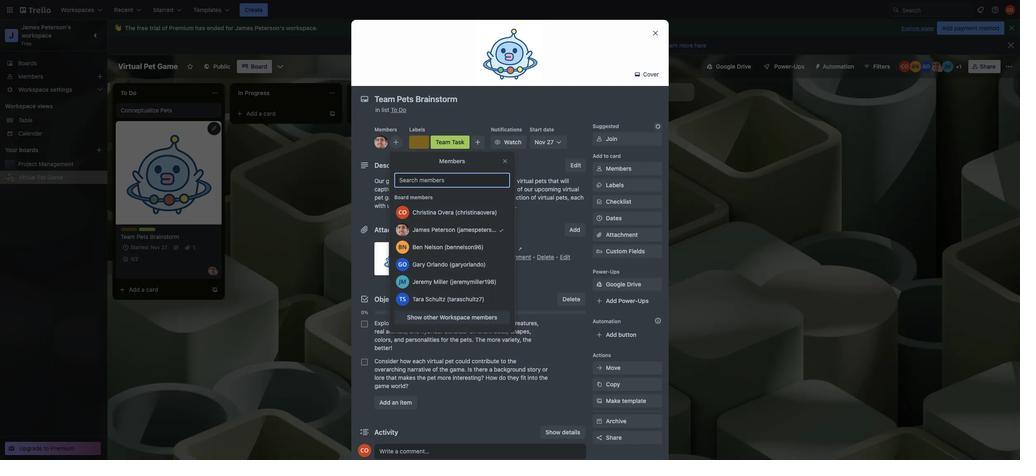 Task type: vqa. For each thing, say whether or not it's contained in the screenshot.
Create Instagram at left
no



Task type: locate. For each thing, give the bounding box(es) containing it.
workspace
[[5, 103, 36, 110], [440, 314, 470, 321]]

is for to
[[399, 177, 403, 184]]

Consider how each virtual pet could contribute to the overarching narrative of the game. Is there a background story or lore that makes the pet more interesting? How do they fit into the game world? checkbox
[[361, 359, 368, 366]]

0 vertical spatial list
[[632, 88, 640, 96]]

27
[[547, 139, 554, 146], [161, 244, 167, 251]]

to
[[391, 106, 397, 113]]

nov down start date
[[535, 139, 546, 146]]

to do link
[[391, 106, 407, 113]]

ideas
[[492, 177, 507, 184]]

1 vertical spatial game.
[[450, 366, 466, 373]]

Nov 30 checkbox
[[473, 124, 502, 134]]

1 horizontal spatial labels
[[606, 182, 624, 189]]

is
[[451, 42, 456, 49], [399, 177, 403, 184]]

ups inside power-ups button
[[794, 63, 805, 70]]

can
[[537, 42, 547, 49]]

None text field
[[371, 92, 643, 107]]

1 vertical spatial power-
[[593, 269, 610, 275]]

0 vertical spatial that
[[548, 177, 559, 184]]

pet inside "our goal is to generate creative and diverse ideas for virtual pets that will captivate players and enhance the overall experience of our upcoming virtual pet game. we aim to create a rich and engaging collection of virtual pets, each with unique"
[[375, 194, 383, 201]]

drive
[[737, 63, 751, 70], [627, 281, 641, 288]]

added
[[428, 253, 445, 261]]

sm image left archive
[[595, 417, 604, 425]]

virtual down the wave "image"
[[118, 62, 142, 71]]

1 vertical spatial board
[[251, 63, 267, 70]]

banner containing 👋
[[108, 20, 1021, 36]]

sm image left checklist
[[595, 198, 604, 206]]

fields
[[629, 248, 645, 255]]

narrative
[[408, 366, 431, 373]]

pet left the could
[[445, 358, 454, 365]]

1 vertical spatial workspace
[[22, 32, 52, 39]]

sm image down add to card
[[595, 181, 604, 189]]

board for board members
[[394, 194, 409, 201]]

upgrade
[[19, 445, 42, 452]]

1 horizontal spatial task
[[452, 139, 465, 146]]

add members to card image
[[393, 138, 399, 146]]

labels
[[409, 127, 425, 133], [606, 182, 624, 189]]

make
[[606, 397, 621, 404]]

banner
[[108, 20, 1021, 36]]

explore plans
[[902, 25, 934, 31]]

1 vertical spatial james peterson (jamespeterson93) image
[[375, 136, 388, 149]]

sm image up add power-ups link
[[595, 280, 604, 289]]

team right color: yellow, title: none image
[[436, 139, 451, 146]]

for inside explore a wide range of species, including mythical creatures, real animals, and hybrids. consider different sizes, shapes, colors, and personalities for the pets. the more variety, the better!
[[441, 336, 449, 343]]

2 horizontal spatial the
[[475, 336, 486, 343]]

hybrids.
[[421, 328, 443, 335]]

1 vertical spatial james peterson (jamespeterson93) image
[[208, 266, 218, 276]]

game inside virtual pet game text box
[[157, 62, 178, 71]]

shapes,
[[511, 328, 531, 335]]

1 vertical spatial members link
[[593, 162, 662, 175]]

1 vertical spatial each
[[413, 358, 426, 365]]

labels up color: yellow, title: none image
[[409, 127, 425, 133]]

sm image for google drive
[[595, 280, 604, 289]]

game. down the could
[[450, 366, 466, 373]]

more inside explore a wide range of species, including mythical creatures, real animals, and hybrids. consider different sizes, shapes, colors, and personalities for the pets. the more variety, the better!
[[487, 336, 501, 343]]

each right pets, on the top
[[571, 194, 584, 201]]

christina overa (christinaovera)
[[413, 209, 497, 216]]

members up characteristics
[[410, 194, 433, 201]]

christina
[[413, 209, 436, 216]]

explore left plans on the top right
[[902, 25, 920, 31]]

peterson's inside james peterson's workspace free
[[41, 24, 71, 31]]

google drive
[[716, 63, 751, 70], [606, 281, 641, 288]]

1 horizontal spatial christina overa (christinaovera) image
[[899, 61, 911, 72]]

contribute
[[472, 358, 499, 365]]

task up started: nov 27
[[153, 228, 164, 234]]

0 vertical spatial is
[[451, 42, 456, 49]]

create
[[431, 194, 448, 201]]

0 vertical spatial premium
[[169, 24, 194, 31]]

1 horizontal spatial virtual pet game
[[118, 62, 178, 71]]

virtual up our in the right of the page
[[517, 177, 534, 184]]

0 notifications image
[[976, 5, 986, 15]]

1 horizontal spatial pet
[[144, 62, 156, 71]]

0 vertical spatial power-ups
[[775, 63, 805, 70]]

0 horizontal spatial at
[[467, 253, 472, 261]]

more left the interesting?
[[438, 374, 451, 381]]

power- inside button
[[775, 63, 794, 70]]

1 horizontal spatial .
[[515, 202, 517, 209]]

add inside "button"
[[597, 88, 608, 96]]

game
[[157, 62, 178, 71], [47, 174, 63, 181], [473, 179, 489, 186]]

1 horizontal spatial explore
[[902, 25, 920, 31]]

this board is set to public. board admins can change its visibility setting at any time. learn more here
[[420, 42, 707, 49]]

objectives group
[[358, 317, 586, 393]]

1 horizontal spatial board
[[394, 194, 409, 201]]

1 down website
[[495, 190, 497, 196]]

at right 20
[[467, 253, 472, 261]]

nov inside checkbox
[[483, 125, 492, 131]]

button
[[619, 331, 637, 338]]

peterson
[[432, 226, 455, 233]]

members link up labels link
[[593, 162, 662, 175]]

each
[[571, 194, 584, 201], [413, 358, 426, 365]]

1 vertical spatial ups
[[610, 269, 620, 275]]

sm image down actions
[[595, 364, 604, 372]]

0 horizontal spatial members
[[410, 194, 433, 201]]

the tamagotchi pet: wawatchi
[[428, 245, 515, 252]]

1 horizontal spatial workspace
[[286, 24, 316, 31]]

consider down species,
[[444, 328, 468, 335]]

here
[[695, 42, 707, 49]]

search image
[[893, 7, 900, 13]]

2 vertical spatial more
[[438, 374, 451, 381]]

0 horizontal spatial more
[[438, 374, 451, 381]]

set
[[458, 42, 467, 49]]

27 down brainstorm
[[161, 244, 167, 251]]

workspace down tara schultz (taraschultz7)
[[440, 314, 470, 321]]

1 horizontal spatial consider
[[444, 328, 468, 335]]

ups up add button button
[[638, 297, 649, 304]]

0 / 2
[[131, 256, 138, 262]]

james for james peterson (jamespeterson93)
[[413, 226, 430, 233]]

virtual up narrative at the left
[[427, 358, 444, 365]]

1 horizontal spatial more
[[487, 336, 501, 343]]

each up narrative at the left
[[413, 358, 426, 365]]

overarching
[[375, 366, 406, 373]]

sm image
[[595, 135, 604, 143], [494, 138, 502, 146], [595, 181, 604, 189], [595, 198, 604, 206], [428, 265, 436, 273], [595, 280, 604, 289]]

1 horizontal spatial share
[[980, 63, 996, 70]]

and down animals,
[[394, 336, 404, 343]]

boards link
[[0, 57, 108, 70]]

board left customize views image
[[251, 63, 267, 70]]

0 horizontal spatial explore
[[375, 320, 395, 327]]

Search members text field
[[394, 173, 510, 188]]

1 vertical spatial team task
[[139, 228, 164, 234]]

list inside 'add another list' "button"
[[632, 88, 640, 96]]

virtual inside securing domain for virtual pet game website
[[529, 170, 546, 177]]

1 vertical spatial power-ups
[[593, 269, 620, 275]]

drive up add power-ups
[[627, 281, 641, 288]]

board for board
[[251, 63, 267, 70]]

consider up 'overarching'
[[375, 358, 399, 365]]

power-ups inside button
[[775, 63, 805, 70]]

jeremy miller (jeremymiller198)
[[413, 278, 497, 285]]

0 horizontal spatial delete
[[537, 253, 554, 261]]

sm image down 30
[[494, 138, 502, 146]]

for right domain
[[520, 170, 528, 177]]

nov down team pets brainstorm
[[151, 244, 160, 251]]

explore inside button
[[902, 25, 920, 31]]

0 horizontal spatial pet
[[375, 194, 383, 201]]

ups inside add power-ups link
[[638, 297, 649, 304]]

sm image for remove cover
[[428, 265, 436, 273]]

ben nelson (bennelson96)
[[413, 244, 484, 251]]

add payment method
[[942, 24, 1000, 31]]

Board name text field
[[114, 60, 182, 73]]

1 horizontal spatial pets
[[160, 107, 172, 114]]

overa
[[438, 209, 454, 216]]

team task right color: yellow, title: none image
[[436, 139, 465, 146]]

brainstorm
[[150, 233, 179, 240]]

1 vertical spatial share button
[[593, 431, 662, 445]]

members
[[18, 73, 43, 80], [375, 127, 397, 133], [439, 158, 465, 165], [606, 165, 632, 172]]

at left any
[[626, 42, 632, 49]]

move link
[[593, 361, 662, 375]]

premium right upgrade
[[51, 445, 74, 452]]

Explore a wide range of species, including mythical creatures, real animals, and hybrids. Consider different sizes, shapes, colors, and personalities for the pets. The more variety, the better! checkbox
[[361, 321, 368, 327]]

the down 'shapes,'
[[523, 336, 532, 343]]

team down color: yellow, title: none icon
[[121, 233, 135, 240]]

2 vertical spatial ups
[[638, 297, 649, 304]]

game. up unique
[[385, 194, 401, 201]]

nov 27
[[535, 139, 554, 146]]

pet down project management
[[37, 174, 46, 181]]

sm image for checklist
[[595, 198, 604, 206]]

1 vertical spatial consider
[[375, 358, 399, 365]]

automation left filters button
[[823, 63, 855, 70]]

dates button
[[593, 212, 662, 225]]

0 horizontal spatial workspace
[[22, 32, 52, 39]]

0 vertical spatial explore
[[902, 25, 920, 31]]

automation inside button
[[823, 63, 855, 70]]

ups left automation button
[[794, 63, 805, 70]]

share button down the archive 'link'
[[593, 431, 662, 445]]

0 vertical spatial 1
[[960, 64, 962, 70]]

there
[[474, 366, 488, 373]]

1 vertical spatial google drive
[[606, 281, 641, 288]]

of
[[162, 24, 168, 31], [517, 186, 523, 193], [531, 194, 536, 201], [432, 320, 437, 327], [433, 366, 438, 373]]

labels up checklist
[[606, 182, 624, 189]]

peterson's down create button
[[255, 24, 285, 31]]

1 vertical spatial more
[[487, 336, 501, 343]]

and down engaging
[[485, 202, 495, 209]]

conceptualize
[[121, 107, 159, 114]]

sm image down add to card
[[595, 165, 604, 173]]

1 horizontal spatial share button
[[969, 60, 1001, 73]]

our
[[524, 186, 533, 193]]

animals,
[[386, 328, 408, 335]]

1 horizontal spatial delete
[[563, 296, 581, 303]]

james up free
[[22, 24, 40, 31]]

edit link
[[560, 253, 571, 261]]

james peterson (jamespeterson93) image
[[396, 223, 409, 237], [208, 266, 218, 276]]

game. inside "our goal is to generate creative and diverse ideas for virtual pets that will captivate players and enhance the overall experience of our upcoming virtual pet game. we aim to create a rich and engaging collection of virtual pets, each with unique"
[[385, 194, 401, 201]]

1 horizontal spatial game
[[157, 62, 178, 71]]

that
[[548, 177, 559, 184], [386, 374, 397, 381]]

for right ideas
[[508, 177, 516, 184]]

management
[[39, 160, 74, 167]]

sm image inside join link
[[595, 135, 604, 143]]

experience
[[487, 186, 516, 193]]

in list to do
[[375, 106, 407, 113]]

explore up real
[[375, 320, 395, 327]]

sm image for copy
[[595, 380, 604, 389]]

share left show menu icon
[[980, 63, 996, 70]]

add power-ups
[[606, 297, 649, 304]]

show left other at the bottom of the page
[[407, 314, 422, 321]]

color: yellow, title: none image
[[409, 136, 429, 149]]

sm image inside the archive 'link'
[[595, 417, 604, 425]]

Search field
[[900, 4, 972, 16]]

range
[[415, 320, 430, 327]]

peterson's up boards link
[[41, 24, 71, 31]]

sm image left make
[[595, 397, 604, 405]]

1 vertical spatial .
[[515, 202, 517, 209]]

27 inside nov 27 button
[[547, 139, 554, 146]]

share down archive
[[606, 434, 622, 441]]

2 horizontal spatial ups
[[794, 63, 805, 70]]

sm image for watch
[[494, 138, 502, 146]]

virtual pet game down free
[[118, 62, 178, 71]]

christina overa (christinaovera) image
[[1006, 5, 1016, 15], [899, 61, 911, 72], [358, 444, 371, 457]]

2 horizontal spatial team
[[436, 139, 451, 146]]

1
[[960, 64, 962, 70], [495, 190, 497, 196], [193, 244, 195, 251]]

10:46
[[474, 253, 489, 261]]

the inside "our goal is to generate creative and diverse ideas for virtual pets that will captivate players and enhance the overall experience of our upcoming virtual pet game. we aim to create a rich and engaging collection of virtual pets, each with unique"
[[457, 186, 466, 193]]

team task up started: nov 27
[[139, 228, 164, 234]]

1 horizontal spatial power-ups
[[775, 63, 805, 70]]

james inside james peterson's workspace free
[[22, 24, 40, 31]]

.
[[316, 24, 318, 31], [515, 202, 517, 209]]

sm image up 'add another list' "button"
[[634, 70, 642, 79]]

to right upgrade
[[44, 445, 49, 452]]

is inside "our goal is to generate creative and diverse ideas for virtual pets that will captivate players and enhance the overall experience of our upcoming virtual pet game. we aim to create a rich and engaging collection of virtual pets, each with unique"
[[399, 177, 403, 184]]

sm image inside checklist link
[[595, 198, 604, 206]]

1 , from the left
[[450, 202, 452, 209]]

0 vertical spatial edit
[[571, 162, 581, 169]]

1 horizontal spatial ups
[[638, 297, 649, 304]]

gary orlando (garyorlando) image
[[921, 61, 932, 72]]

team right color: yellow, title: none icon
[[139, 228, 152, 234]]

james down create button
[[235, 24, 253, 31]]

0 vertical spatial at
[[626, 42, 632, 49]]

do
[[499, 374, 506, 381]]

jeremy miller (jeremymiller198) image
[[942, 61, 954, 72]]

upcoming
[[535, 186, 561, 193]]

variety,
[[502, 336, 521, 343]]

gary
[[413, 261, 425, 268]]

0 vertical spatial automation
[[823, 63, 855, 70]]

0 vertical spatial task
[[452, 139, 465, 146]]

1 horizontal spatial each
[[571, 194, 584, 201]]

color: bold lime, title: "team task" element right color: yellow, title: none image
[[431, 136, 470, 149]]

premium left has
[[169, 24, 194, 31]]

pets right the conceptualize
[[160, 107, 172, 114]]

explore inside explore a wide range of species, including mythical creatures, real animals, and hybrids. consider different sizes, shapes, colors, and personalities for the pets. the more variety, the better!
[[375, 320, 395, 327]]

orlando
[[427, 261, 448, 268]]

1 horizontal spatial power-
[[619, 297, 638, 304]]

0 vertical spatial game.
[[385, 194, 401, 201]]

27 down date
[[547, 139, 554, 146]]

to up characteristics
[[424, 194, 429, 201]]

sm image
[[812, 60, 823, 72], [634, 70, 642, 79], [654, 122, 662, 131], [595, 165, 604, 173], [516, 245, 525, 253], [595, 364, 604, 372], [595, 380, 604, 389], [595, 397, 604, 405], [595, 417, 604, 425]]

show other workspace members link
[[394, 311, 510, 324]]

payment
[[955, 24, 978, 31]]

1 vertical spatial color: bold lime, title: "team task" element
[[139, 228, 164, 234]]

sm image inside automation button
[[812, 60, 823, 72]]

pet:
[[474, 245, 486, 252]]

pet down narrative at the left
[[427, 374, 436, 381]]

create from template… image
[[212, 287, 218, 293]]

goal
[[386, 177, 397, 184]]

explore a wide range of species, including mythical creatures, real animals, and hybrids. consider different sizes, shapes, colors, and personalities for the pets. the more variety, the better!
[[375, 320, 539, 351]]

0 vertical spatial google drive
[[716, 63, 751, 70]]

game down management
[[47, 174, 63, 181]]

board up unique
[[394, 194, 409, 201]]

collection
[[504, 194, 529, 201]]

0 vertical spatial .
[[316, 24, 318, 31]]

google drive inside the "google drive" button
[[716, 63, 751, 70]]

color: yellow, title: none image
[[121, 228, 137, 231]]

virtual up our in the right of the page
[[529, 170, 546, 177]]

share button left show menu icon
[[969, 60, 1001, 73]]

that down 'overarching'
[[386, 374, 397, 381]]

is
[[468, 366, 472, 373]]

customize views image
[[276, 62, 285, 71]]

show for show details
[[546, 429, 561, 436]]

for inside securing domain for virtual pet game website
[[520, 170, 528, 177]]

sm image up join link
[[654, 122, 662, 131]]

1 vertical spatial share
[[606, 434, 622, 441]]

2 horizontal spatial board
[[496, 42, 513, 49]]

characteristics , behaviors , and appeal .
[[407, 202, 517, 209]]

0 horizontal spatial that
[[386, 374, 397, 381]]

open information menu image
[[992, 6, 1000, 14]]

sm image inside watch button
[[494, 138, 502, 146]]

sm image inside labels link
[[595, 181, 604, 189]]

james for james peterson's workspace free
[[22, 24, 40, 31]]

of inside consider how each virtual pet could contribute to the overarching narrative of the game. is there a background story or lore that makes the pet more interesting? how do they fit into the game world?
[[433, 366, 438, 373]]

a
[[259, 110, 262, 117], [376, 110, 380, 117], [449, 194, 453, 201], [494, 208, 497, 215], [141, 286, 145, 293], [396, 320, 399, 327], [489, 366, 493, 373]]

to
[[468, 42, 474, 49], [604, 153, 609, 159], [405, 177, 410, 184], [424, 194, 429, 201], [501, 358, 506, 365], [44, 445, 49, 452]]

sm image inside copy link
[[595, 380, 604, 389]]

0 horizontal spatial board
[[251, 63, 267, 70]]

to up background
[[501, 358, 506, 365]]

list right 'in'
[[382, 106, 389, 113]]

0 horizontal spatial pet
[[37, 174, 46, 181]]

automation up add button
[[593, 318, 621, 325]]

views
[[37, 103, 53, 110]]

0 horizontal spatial team
[[121, 233, 135, 240]]

nov left 30
[[483, 125, 492, 131]]

a inside "our goal is to generate creative and diverse ideas for virtual pets that will captivate players and enhance the overall experience of our upcoming virtual pet game. we aim to create a rich and engaging collection of virtual pets, each with unique"
[[449, 194, 453, 201]]

sm image inside make template link
[[595, 397, 604, 405]]

list right another
[[632, 88, 640, 96]]

pet right the pets
[[548, 170, 557, 177]]

james peterson (jamespeterson93) image up create from template… image
[[208, 266, 218, 276]]

2 vertical spatial the
[[475, 336, 486, 343]]

0 horizontal spatial peterson's
[[41, 24, 71, 31]]

pets for team
[[137, 233, 148, 240]]

0 vertical spatial 27
[[547, 139, 554, 146]]

the up rich
[[457, 186, 466, 193]]

1 horizontal spatial edit
[[571, 162, 581, 169]]

board
[[496, 42, 513, 49], [251, 63, 267, 70], [394, 194, 409, 201]]

background
[[494, 366, 526, 373]]

pets
[[160, 107, 172, 114], [137, 233, 148, 240]]

color: bold lime, title: "team task" element
[[431, 136, 470, 149], [139, 228, 164, 234]]

0 vertical spatial james peterson (jamespeterson93) image
[[931, 61, 943, 72]]

0 horizontal spatial is
[[399, 177, 403, 184]]

1 vertical spatial the
[[428, 245, 438, 252]]

0 horizontal spatial ,
[[450, 202, 452, 209]]

2 horizontal spatial power-
[[775, 63, 794, 70]]

0 vertical spatial labels
[[409, 127, 425, 133]]

sm image left the "join"
[[595, 135, 604, 143]]

team for the bottom color: bold lime, title: "team task" element
[[139, 228, 152, 234]]

rich
[[454, 194, 464, 201]]

0 vertical spatial team task
[[436, 139, 465, 146]]

each inside "our goal is to generate creative and diverse ideas for virtual pets that will captivate players and enhance the overall experience of our upcoming virtual pet game. we aim to create a rich and engaging collection of virtual pets, each with unique"
[[571, 194, 584, 201]]

the inside explore a wide range of species, including mythical creatures, real animals, and hybrids. consider different sizes, shapes, colors, and personalities for the pets. the more variety, the better!
[[475, 336, 486, 343]]

james peterson (jamespeterson93) image
[[931, 61, 943, 72], [375, 136, 388, 149]]

Write a comment text field
[[375, 444, 586, 459]]

sm image left copy
[[595, 380, 604, 389]]

sm image inside cover link
[[634, 70, 642, 79]]

wawatchi
[[487, 245, 515, 252]]

nov 30
[[483, 125, 500, 131]]

1 vertical spatial that
[[386, 374, 397, 381]]

more left here
[[680, 42, 693, 49]]

archive
[[606, 418, 627, 425]]

1 horizontal spatial google drive
[[716, 63, 751, 70]]

card
[[264, 110, 276, 117], [381, 110, 393, 117], [610, 153, 621, 159], [498, 208, 511, 215], [146, 286, 158, 293]]

1 vertical spatial drive
[[627, 281, 641, 288]]

google inside button
[[716, 63, 736, 70]]

team pets brainstorm
[[121, 233, 179, 240]]

sm image inside 'move' link
[[595, 364, 604, 372]]

virtual inside consider how each virtual pet could contribute to the overarching narrative of the game. is there a background story or lore that makes the pet more interesting? how do they fit into the game world?
[[427, 358, 444, 365]]

delete link
[[537, 253, 554, 261], [558, 293, 586, 306]]

0 vertical spatial members link
[[0, 70, 108, 83]]

power-
[[775, 63, 794, 70], [593, 269, 610, 275], [619, 297, 638, 304]]

0 vertical spatial share button
[[969, 60, 1001, 73]]

1 down team pets brainstorm link
[[193, 244, 195, 251]]

0 horizontal spatial 1
[[193, 244, 195, 251]]



Task type: describe. For each thing, give the bounding box(es) containing it.
a inside explore a wide range of species, including mythical creatures, real animals, and hybrids. consider different sizes, shapes, colors, and personalities for the pets. the more variety, the better!
[[396, 320, 399, 327]]

2 vertical spatial power-
[[619, 297, 638, 304]]

copy link
[[593, 378, 662, 391]]

captivate
[[375, 186, 399, 193]]

1 vertical spatial workspace
[[440, 314, 470, 321]]

time.
[[645, 42, 660, 49]]

makes
[[398, 374, 416, 381]]

2 horizontal spatial christina overa (christinaovera) image
[[1006, 5, 1016, 15]]

add button
[[565, 223, 586, 237]]

members down boards
[[18, 73, 43, 80]]

sm image for join
[[595, 135, 604, 143]]

including
[[462, 320, 487, 327]]

fit
[[521, 374, 526, 381]]

add another list
[[597, 88, 640, 96]]

consider how each virtual pet could contribute to the overarching narrative of the game. is there a background story or lore that makes the pet more interesting? how do they fit into the game world?
[[375, 358, 548, 390]]

1 horizontal spatial james peterson (jamespeterson93) image
[[931, 61, 943, 72]]

1 horizontal spatial team task
[[436, 139, 465, 146]]

to down the "join"
[[604, 153, 609, 159]]

sm image for suggested
[[654, 122, 662, 131]]

2 vertical spatial 1
[[193, 244, 195, 251]]

edit card image
[[211, 125, 218, 131]]

pet inside virtual pet game link
[[37, 174, 46, 181]]

0 horizontal spatial premium
[[51, 445, 74, 452]]

jeremy miller (jeremymiller198) image
[[396, 275, 409, 289]]

remove
[[437, 265, 459, 272]]

for right the ended
[[226, 24, 234, 31]]

game inside securing domain for virtual pet game website
[[473, 179, 489, 186]]

1 vertical spatial 27
[[161, 244, 167, 251]]

pets for conceptualize
[[160, 107, 172, 114]]

the down narrative at the left
[[417, 374, 426, 381]]

game. inside consider how each virtual pet could contribute to the overarching narrative of the game. is there a background story or lore that makes the pet more interesting? how do they fit into the game world?
[[450, 366, 466, 373]]

join
[[606, 135, 618, 142]]

custom fields button
[[593, 247, 662, 256]]

0 horizontal spatial power-
[[593, 269, 610, 275]]

unique
[[387, 202, 405, 209]]

sm image for members
[[595, 165, 604, 173]]

move
[[606, 364, 621, 371]]

1 horizontal spatial peterson's
[[255, 24, 285, 31]]

wave image
[[114, 24, 122, 32]]

domain
[[498, 170, 519, 177]]

the down or
[[539, 374, 548, 381]]

public.
[[475, 42, 495, 49]]

0 horizontal spatial the
[[125, 24, 135, 31]]

add an item button
[[375, 396, 417, 409]]

attachments
[[375, 226, 415, 234]]

1 horizontal spatial 1
[[495, 190, 497, 196]]

to inside the upgrade to premium link
[[44, 445, 49, 452]]

team for color: bold lime, title: "team task" element to the right
[[436, 139, 451, 146]]

for inside "our goal is to generate creative and diverse ideas for virtual pets that will captivate players and enhance the overall experience of our upcoming virtual pet game. we aim to create a rich and engaging collection of virtual pets, each with unique"
[[508, 177, 516, 184]]

0 vertical spatial workspace
[[286, 24, 316, 31]]

0 horizontal spatial share button
[[593, 431, 662, 445]]

start date
[[530, 127, 554, 133]]

members up search members text field
[[439, 158, 465, 165]]

ben
[[413, 244, 423, 251]]

behaviors
[[453, 202, 481, 209]]

2 , from the left
[[481, 202, 483, 209]]

jeremy
[[413, 278, 432, 285]]

primary element
[[0, 0, 1021, 20]]

0 horizontal spatial virtual pet game
[[18, 174, 63, 181]]

edit inside "button"
[[571, 162, 581, 169]]

0 horizontal spatial google drive
[[606, 281, 641, 288]]

members down add to card
[[606, 165, 632, 172]]

engaging
[[477, 194, 502, 201]]

show details link
[[541, 426, 586, 439]]

sm image for labels
[[595, 181, 604, 189]]

1 vertical spatial google
[[606, 281, 626, 288]]

ben nelson (bennelson96) image
[[396, 241, 409, 254]]

0 horizontal spatial .
[[316, 24, 318, 31]]

this member was added to card image
[[493, 222, 510, 239]]

interesting?
[[453, 374, 484, 381]]

ben nelson (bennelson96) image
[[910, 61, 922, 72]]

enhance
[[433, 186, 456, 193]]

tara schultz (taraschultz7)
[[413, 296, 484, 303]]

sm image for automation
[[812, 60, 823, 72]]

virtual pet game inside text box
[[118, 62, 178, 71]]

1 vertical spatial pet
[[445, 358, 454, 365]]

tara schultz (taraschultz7) image
[[396, 293, 409, 306]]

template
[[622, 397, 647, 404]]

into
[[528, 374, 538, 381]]

of left our in the right of the page
[[517, 186, 523, 193]]

0 horizontal spatial james peterson (jamespeterson93) image
[[375, 136, 388, 149]]

1 vertical spatial labels
[[606, 182, 624, 189]]

0 horizontal spatial power-ups
[[593, 269, 620, 275]]

tamagotchi
[[440, 245, 473, 252]]

of down our in the right of the page
[[531, 194, 536, 201]]

pet inside virtual pet game text box
[[144, 62, 156, 71]]

sm image up the comment link
[[516, 245, 525, 253]]

cover
[[642, 71, 659, 78]]

sm image for make template
[[595, 397, 604, 405]]

drive inside button
[[737, 63, 751, 70]]

christina overa (christinaovera) image
[[396, 206, 409, 219]]

nov inside button
[[535, 139, 546, 146]]

mythical
[[488, 320, 511, 327]]

another
[[610, 88, 631, 96]]

and down wide
[[410, 328, 420, 335]]

pets.
[[460, 336, 474, 343]]

item
[[400, 399, 412, 406]]

each inside consider how each virtual pet could contribute to the overarching narrative of the game. is there a background story or lore that makes the pet more interesting? how do they fit into the game world?
[[413, 358, 426, 365]]

add power-ups link
[[593, 294, 662, 308]]

to inside consider how each virtual pet could contribute to the overarching narrative of the game. is there a background story or lore that makes the pet more interesting? how do they fit into the game world?
[[501, 358, 506, 365]]

table link
[[18, 116, 103, 124]]

different
[[470, 328, 492, 335]]

(taraschultz7)
[[447, 296, 484, 303]]

is for set
[[451, 42, 456, 49]]

real
[[375, 328, 384, 335]]

custom
[[606, 248, 627, 255]]

team pets brainstorm link
[[121, 233, 217, 241]]

virtual down will
[[563, 186, 579, 193]]

nov up gary orlando (garyorlando) at the bottom left
[[447, 253, 457, 261]]

0 horizontal spatial workspace
[[5, 103, 36, 110]]

add button
[[606, 331, 637, 338]]

world?
[[391, 382, 409, 390]]

1 vertical spatial members
[[472, 314, 497, 321]]

appeal
[[496, 202, 515, 209]]

show menu image
[[1005, 62, 1014, 71]]

automation button
[[812, 60, 860, 73]]

actions
[[593, 352, 611, 359]]

started:
[[131, 244, 149, 251]]

aim
[[413, 194, 423, 201]]

1 vertical spatial at
[[467, 253, 472, 261]]

filters button
[[861, 60, 893, 73]]

1 horizontal spatial james
[[235, 24, 253, 31]]

1 horizontal spatial at
[[626, 42, 632, 49]]

0 vertical spatial more
[[680, 42, 693, 49]]

a inside consider how each virtual pet could contribute to the overarching narrative of the game. is there a background story or lore that makes the pet more interesting? how do they fit into the game world?
[[489, 366, 493, 373]]

started: nov 27
[[131, 244, 167, 251]]

visibility
[[579, 42, 603, 49]]

to right set
[[468, 42, 474, 49]]

securing domain for virtual pet game website link
[[473, 170, 569, 186]]

to up the 'players' on the top left of page
[[405, 177, 410, 184]]

remove cover
[[437, 265, 475, 272]]

👋 the free trial of premium has ended for james peterson's workspace .
[[114, 24, 318, 31]]

workspace inside james peterson's workspace free
[[22, 32, 52, 39]]

that inside "our goal is to generate creative and diverse ideas for virtual pets that will captivate players and enhance the overall experience of our upcoming virtual pet game. we aim to create a rich and engaging collection of virtual pets, each with unique"
[[548, 177, 559, 184]]

1 vertical spatial automation
[[593, 318, 621, 325]]

explore for explore plans
[[902, 25, 920, 31]]

1 horizontal spatial premium
[[169, 24, 194, 31]]

sm image for move
[[595, 364, 604, 372]]

0 horizontal spatial labels
[[409, 127, 425, 133]]

1 horizontal spatial members link
[[593, 162, 662, 175]]

checklist
[[606, 198, 632, 205]]

the up background
[[508, 358, 517, 365]]

date
[[543, 127, 554, 133]]

setting
[[605, 42, 625, 49]]

star or unstar board image
[[187, 63, 194, 70]]

more inside consider how each virtual pet could contribute to the overarching narrative of the game. is there a background story or lore that makes the pet more interesting? how do they fit into the game world?
[[438, 374, 451, 381]]

securing
[[473, 170, 497, 177]]

watch button
[[491, 136, 527, 149]]

members up the add members to card image
[[375, 127, 397, 133]]

of right trial
[[162, 24, 168, 31]]

0 horizontal spatial list
[[382, 106, 389, 113]]

+
[[956, 64, 960, 70]]

consider inside consider how each virtual pet could contribute to the overarching narrative of the game. is there a background story or lore that makes the pet more interesting? how do they fit into the game world?
[[375, 358, 399, 365]]

the right narrative at the left
[[440, 366, 448, 373]]

add board image
[[96, 147, 103, 153]]

and up the behaviors
[[466, 194, 476, 201]]

and up overall
[[460, 177, 470, 184]]

sm image for archive
[[595, 417, 604, 425]]

calendar link
[[18, 129, 103, 138]]

consider inside explore a wide range of species, including mythical creatures, real animals, and hybrids. consider different sizes, shapes, colors, and personalities for the pets. the more variety, the better!
[[444, 328, 468, 335]]

will
[[561, 177, 569, 184]]

create button
[[240, 3, 268, 17]]

0 vertical spatial james peterson (jamespeterson93) image
[[396, 223, 409, 237]]

1 horizontal spatial pet
[[427, 374, 436, 381]]

0 horizontal spatial delete link
[[537, 253, 554, 261]]

details
[[562, 429, 581, 436]]

creative
[[437, 177, 458, 184]]

how
[[486, 374, 498, 381]]

do
[[399, 106, 407, 113]]

they
[[508, 374, 519, 381]]

explore for explore a wide range of species, including mythical creatures, real animals, and hybrids. consider different sizes, shapes, colors, and personalities for the pets. the more variety, the better!
[[375, 320, 395, 327]]

2 horizontal spatial 1
[[960, 64, 962, 70]]

0 horizontal spatial ups
[[610, 269, 620, 275]]

0 horizontal spatial share
[[606, 434, 622, 441]]

of inside explore a wide range of species, including mythical creatures, real animals, and hybrids. consider different sizes, shapes, colors, and personalities for the pets. the more variety, the better!
[[432, 320, 437, 327]]

virtual inside text box
[[118, 62, 142, 71]]

added nov 20 at 10:46 am
[[428, 253, 500, 261]]

pet inside securing domain for virtual pet game website
[[548, 170, 557, 177]]

2
[[135, 256, 138, 262]]

your boards with 2 items element
[[5, 145, 84, 155]]

google drive button
[[702, 60, 756, 73]]

cover
[[460, 265, 475, 272]]

virtual down upcoming
[[538, 194, 555, 201]]

gary orlando (garyorlando) image
[[396, 258, 409, 271]]

0 horizontal spatial virtual
[[18, 174, 35, 181]]

30
[[494, 125, 500, 131]]

that inside consider how each virtual pet could contribute to the overarching narrative of the game. is there a background story or lore that makes the pet more interesting? how do they fit into the game world?
[[386, 374, 397, 381]]

2 vertical spatial christina overa (christinaovera) image
[[358, 444, 371, 457]]

website
[[490, 179, 512, 186]]

show details
[[546, 429, 581, 436]]

create from template… image
[[329, 110, 336, 117]]

add button button
[[593, 328, 662, 342]]

trial
[[150, 24, 160, 31]]

1 horizontal spatial color: bold lime, title: "team task" element
[[431, 136, 470, 149]]

team for team pets brainstorm link
[[121, 233, 135, 240]]

show for show other workspace members
[[407, 314, 422, 321]]

0 horizontal spatial edit
[[560, 253, 571, 261]]

game inside virtual pet game link
[[47, 174, 63, 181]]

j
[[9, 31, 14, 40]]

the left "pets."
[[450, 336, 459, 343]]

0 vertical spatial delete
[[537, 253, 554, 261]]

and down generate
[[421, 186, 431, 193]]

our
[[375, 177, 385, 184]]

1 vertical spatial delete link
[[558, 293, 586, 306]]

characteristics
[[407, 202, 450, 209]]

with
[[375, 202, 386, 209]]

0 vertical spatial members
[[410, 194, 433, 201]]

0 horizontal spatial task
[[153, 228, 164, 234]]



